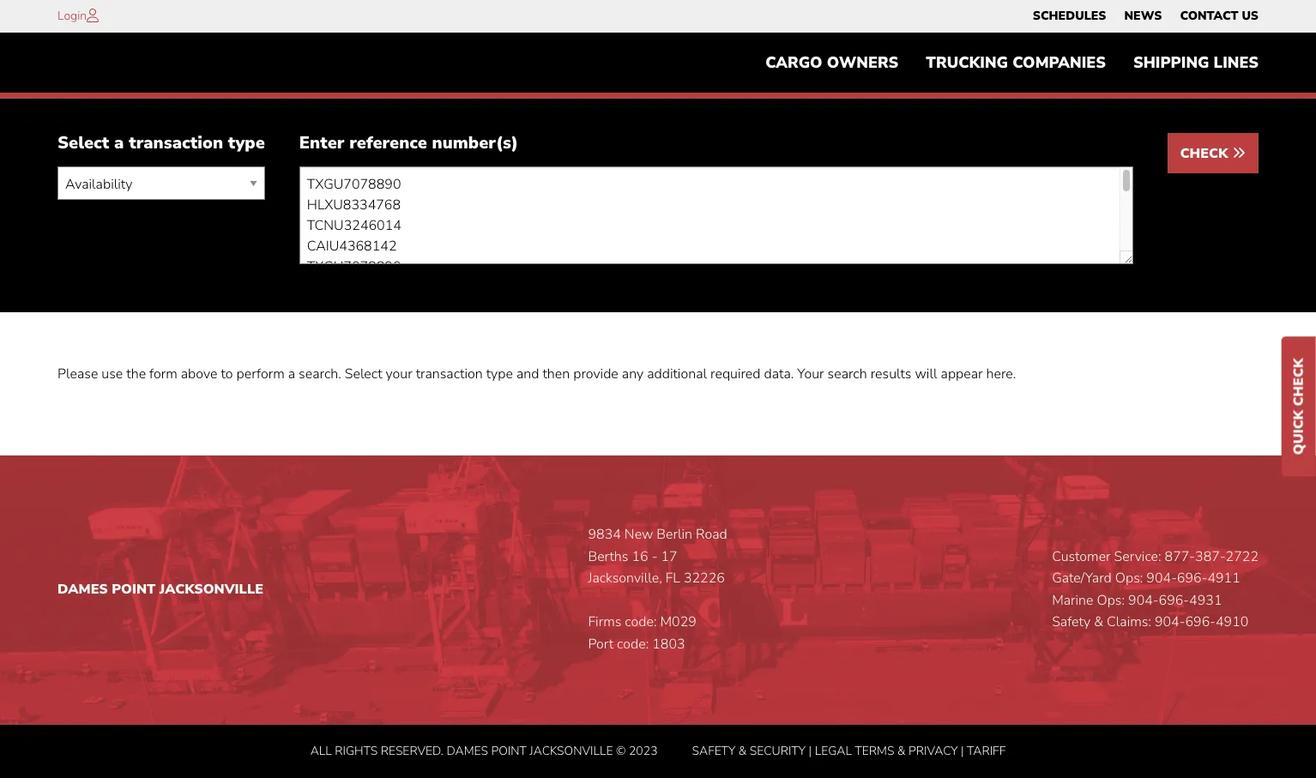 Task type: describe. For each thing, give the bounding box(es) containing it.
4911
[[1207, 569, 1240, 588]]

lines
[[1214, 52, 1259, 73]]

1 vertical spatial ops:
[[1097, 591, 1125, 610]]

menu bar containing schedules
[[1024, 4, 1268, 28]]

above
[[181, 365, 217, 384]]

will
[[915, 365, 937, 384]]

all rights reserved. dames point jacksonville © 2023
[[310, 743, 658, 759]]

9834 new berlin road berths 16 - 17 jacksonville, fl 32226
[[588, 525, 727, 588]]

1 horizontal spatial point
[[491, 743, 527, 759]]

safety & security link
[[692, 743, 806, 759]]

1 vertical spatial dames
[[447, 743, 488, 759]]

results
[[871, 365, 911, 384]]

required
[[710, 365, 761, 384]]

trucking companies link
[[912, 45, 1120, 80]]

service:
[[1114, 547, 1161, 566]]

additional
[[647, 365, 707, 384]]

marine
[[1052, 591, 1093, 610]]

©
[[616, 743, 626, 759]]

877-
[[1165, 547, 1195, 566]]

your
[[797, 365, 824, 384]]

1 | from the left
[[809, 743, 812, 759]]

safety & security | legal terms & privacy | tariff
[[692, 743, 1006, 759]]

check button
[[1167, 133, 1259, 174]]

0 vertical spatial transaction
[[129, 132, 223, 155]]

m029
[[660, 613, 697, 632]]

0 horizontal spatial a
[[114, 132, 124, 155]]

quick
[[1289, 410, 1308, 455]]

0 vertical spatial 904-
[[1146, 569, 1177, 588]]

cargo
[[765, 52, 822, 73]]

0 horizontal spatial safety
[[692, 743, 735, 759]]

1 vertical spatial jacksonville
[[530, 743, 613, 759]]

port
[[588, 635, 613, 654]]

enter
[[299, 132, 344, 155]]

1 vertical spatial type
[[486, 365, 513, 384]]

the
[[126, 365, 146, 384]]

use
[[102, 365, 123, 384]]

9834
[[588, 525, 621, 544]]

search
[[827, 365, 867, 384]]

safety inside customer service: 877-387-2722 gate/yard ops: 904-696-4911 marine ops: 904-696-4931 safety & claims: 904-696-4910
[[1052, 613, 1091, 632]]

customer
[[1052, 547, 1111, 566]]

1803
[[652, 635, 685, 654]]

search.
[[299, 365, 341, 384]]

16
[[632, 547, 648, 566]]

1 horizontal spatial &
[[897, 743, 906, 759]]

0 vertical spatial ops:
[[1115, 569, 1143, 588]]

owners
[[827, 52, 899, 73]]

17
[[661, 547, 677, 566]]

number(s)
[[432, 132, 518, 155]]

trucking
[[926, 52, 1008, 73]]

any
[[622, 365, 644, 384]]

1 vertical spatial transaction
[[416, 365, 483, 384]]

2023
[[629, 743, 658, 759]]

legal terms & privacy link
[[815, 743, 958, 759]]

contact us
[[1180, 8, 1259, 24]]

fl
[[665, 569, 680, 588]]

to
[[221, 365, 233, 384]]

tariff
[[967, 743, 1006, 759]]

0 horizontal spatial dames
[[57, 580, 108, 599]]

news
[[1124, 8, 1162, 24]]

angle double right image
[[1232, 146, 1246, 160]]

& inside customer service: 877-387-2722 gate/yard ops: 904-696-4911 marine ops: 904-696-4931 safety & claims: 904-696-4910
[[1094, 613, 1103, 632]]

berlin
[[657, 525, 692, 544]]

2 | from the left
[[961, 743, 964, 759]]

4910
[[1216, 613, 1249, 632]]

reference
[[349, 132, 427, 155]]

legal
[[815, 743, 852, 759]]

user image
[[87, 9, 99, 22]]

companies
[[1012, 52, 1106, 73]]

rights
[[335, 743, 378, 759]]

all
[[310, 743, 332, 759]]

new
[[624, 525, 653, 544]]

shipping
[[1133, 52, 1209, 73]]

perform
[[236, 365, 285, 384]]

select a transaction type
[[57, 132, 265, 155]]

here.
[[986, 365, 1016, 384]]

1 horizontal spatial a
[[288, 365, 295, 384]]

reserved.
[[381, 743, 444, 759]]

your
[[386, 365, 412, 384]]



Task type: locate. For each thing, give the bounding box(es) containing it.
transaction
[[129, 132, 223, 155], [416, 365, 483, 384]]

schedules link
[[1033, 4, 1106, 28]]

1 horizontal spatial |
[[961, 743, 964, 759]]

select
[[57, 132, 109, 155], [345, 365, 382, 384]]

0 horizontal spatial type
[[228, 132, 265, 155]]

0 horizontal spatial select
[[57, 132, 109, 155]]

code: up the '1803'
[[625, 613, 657, 632]]

check
[[1180, 144, 1232, 163], [1289, 358, 1308, 406]]

shipping lines link
[[1120, 45, 1272, 80]]

firms
[[588, 613, 621, 632]]

1 vertical spatial point
[[491, 743, 527, 759]]

firms code:  m029 port code:  1803
[[588, 613, 697, 654]]

login link
[[57, 8, 87, 24]]

and
[[516, 365, 539, 384]]

| left legal
[[809, 743, 812, 759]]

1 horizontal spatial type
[[486, 365, 513, 384]]

0 vertical spatial code:
[[625, 613, 657, 632]]

0 horizontal spatial jacksonville
[[160, 580, 263, 599]]

&
[[1094, 613, 1103, 632], [738, 743, 747, 759], [897, 743, 906, 759]]

please
[[57, 365, 98, 384]]

point
[[112, 580, 156, 599], [491, 743, 527, 759]]

contact us link
[[1180, 4, 1259, 28]]

form
[[149, 365, 177, 384]]

claims:
[[1107, 613, 1151, 632]]

safety down marine
[[1052, 613, 1091, 632]]

0 horizontal spatial &
[[738, 743, 747, 759]]

privacy
[[909, 743, 958, 759]]

data.
[[764, 365, 794, 384]]

2 horizontal spatial &
[[1094, 613, 1103, 632]]

customer service: 877-387-2722 gate/yard ops: 904-696-4911 marine ops: 904-696-4931 safety & claims: 904-696-4910
[[1052, 547, 1259, 632]]

login
[[57, 8, 87, 24]]

|
[[809, 743, 812, 759], [961, 743, 964, 759]]

696-
[[1177, 569, 1207, 588], [1159, 591, 1189, 610], [1185, 613, 1216, 632]]

gate/yard
[[1052, 569, 1112, 588]]

trucking companies
[[926, 52, 1106, 73]]

1 horizontal spatial transaction
[[416, 365, 483, 384]]

schedules
[[1033, 8, 1106, 24]]

terms
[[855, 743, 894, 759]]

safety
[[1052, 613, 1091, 632], [692, 743, 735, 759]]

0 vertical spatial type
[[228, 132, 265, 155]]

1 vertical spatial menu bar
[[752, 45, 1272, 80]]

dames
[[57, 580, 108, 599], [447, 743, 488, 759]]

0 vertical spatial point
[[112, 580, 156, 599]]

0 horizontal spatial point
[[112, 580, 156, 599]]

1 vertical spatial a
[[288, 365, 295, 384]]

code:
[[625, 613, 657, 632], [617, 635, 649, 654]]

jacksonville
[[160, 580, 263, 599], [530, 743, 613, 759]]

| left tariff
[[961, 743, 964, 759]]

904- up "claims:"
[[1128, 591, 1159, 610]]

0 vertical spatial a
[[114, 132, 124, 155]]

berths
[[588, 547, 628, 566]]

a
[[114, 132, 124, 155], [288, 365, 295, 384]]

please use the form above to perform a search. select your transaction type and then provide any additional required data. your search results will appear here.
[[57, 365, 1016, 384]]

0 horizontal spatial check
[[1180, 144, 1232, 163]]

1 vertical spatial 904-
[[1128, 591, 1159, 610]]

type
[[228, 132, 265, 155], [486, 365, 513, 384]]

footer
[[0, 456, 1316, 778]]

footer containing 9834 new berlin road
[[0, 456, 1316, 778]]

appear
[[941, 365, 983, 384]]

2 vertical spatial 904-
[[1155, 613, 1185, 632]]

road
[[696, 525, 727, 544]]

us
[[1242, 8, 1259, 24]]

904-
[[1146, 569, 1177, 588], [1128, 591, 1159, 610], [1155, 613, 1185, 632]]

check inside button
[[1180, 144, 1232, 163]]

ops: up "claims:"
[[1097, 591, 1125, 610]]

quick check
[[1289, 358, 1308, 455]]

& left security
[[738, 743, 747, 759]]

-
[[652, 547, 658, 566]]

& right the "terms"
[[897, 743, 906, 759]]

1 vertical spatial code:
[[617, 635, 649, 654]]

0 vertical spatial select
[[57, 132, 109, 155]]

contact
[[1180, 8, 1238, 24]]

2722
[[1226, 547, 1259, 566]]

menu bar containing cargo owners
[[752, 45, 1272, 80]]

menu bar
[[1024, 4, 1268, 28], [752, 45, 1272, 80]]

0 vertical spatial menu bar
[[1024, 4, 1268, 28]]

ops: down service:
[[1115, 569, 1143, 588]]

code: right port
[[617, 635, 649, 654]]

2 vertical spatial 696-
[[1185, 613, 1216, 632]]

904- down 877-
[[1146, 569, 1177, 588]]

1 vertical spatial select
[[345, 365, 382, 384]]

type left and
[[486, 365, 513, 384]]

quick check link
[[1282, 336, 1316, 476]]

1 vertical spatial check
[[1289, 358, 1308, 406]]

0 vertical spatial safety
[[1052, 613, 1091, 632]]

& left "claims:"
[[1094, 613, 1103, 632]]

1 horizontal spatial check
[[1289, 358, 1308, 406]]

32226
[[684, 569, 725, 588]]

Enter reference number(s) text field
[[299, 167, 1133, 265]]

1 horizontal spatial dames
[[447, 743, 488, 759]]

enter reference number(s)
[[299, 132, 518, 155]]

cargo owners link
[[752, 45, 912, 80]]

1 horizontal spatial jacksonville
[[530, 743, 613, 759]]

1 horizontal spatial select
[[345, 365, 382, 384]]

menu bar up "shipping"
[[1024, 4, 1268, 28]]

387-
[[1195, 547, 1226, 566]]

1 vertical spatial 696-
[[1159, 591, 1189, 610]]

news link
[[1124, 4, 1162, 28]]

1 vertical spatial safety
[[692, 743, 735, 759]]

0 vertical spatial 696-
[[1177, 569, 1207, 588]]

dames point jacksonville
[[57, 580, 263, 599]]

then
[[543, 365, 570, 384]]

menu bar down schedules link at the top
[[752, 45, 1272, 80]]

0 horizontal spatial |
[[809, 743, 812, 759]]

0 vertical spatial check
[[1180, 144, 1232, 163]]

type left the enter
[[228, 132, 265, 155]]

1 horizontal spatial safety
[[1052, 613, 1091, 632]]

4931
[[1189, 591, 1222, 610]]

0 vertical spatial dames
[[57, 580, 108, 599]]

cargo owners
[[765, 52, 899, 73]]

904- right "claims:"
[[1155, 613, 1185, 632]]

shipping lines
[[1133, 52, 1259, 73]]

0 vertical spatial jacksonville
[[160, 580, 263, 599]]

jacksonville,
[[588, 569, 662, 588]]

0 horizontal spatial transaction
[[129, 132, 223, 155]]

tariff link
[[967, 743, 1006, 759]]

safety left security
[[692, 743, 735, 759]]

provide
[[573, 365, 618, 384]]

security
[[750, 743, 806, 759]]



Task type: vqa. For each thing, say whether or not it's contained in the screenshot.
"9834 New Berlin Road" on the bottom of page
no



